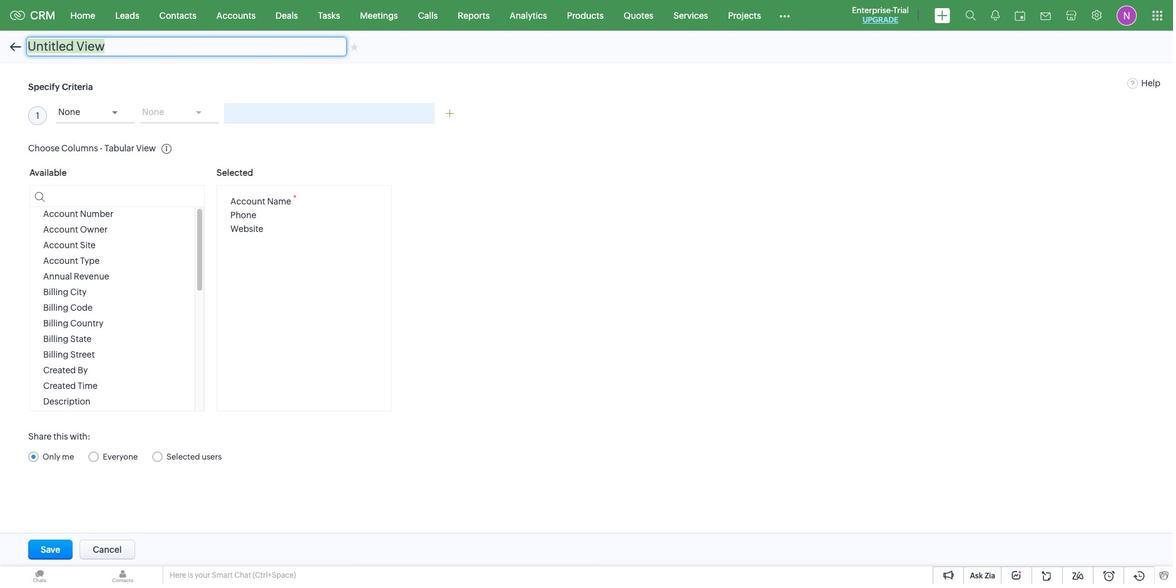 Task type: locate. For each thing, give the bounding box(es) containing it.
projects
[[728, 10, 761, 20]]

profile image
[[1117, 5, 1137, 25]]

account name *
[[230, 194, 297, 206]]

calendar image
[[1015, 10, 1026, 20]]

products
[[567, 10, 604, 20]]

smart
[[212, 572, 233, 580]]

accounts link
[[207, 0, 266, 30]]

2 none from the left
[[142, 107, 164, 117]]

None text field
[[26, 37, 347, 56], [224, 103, 435, 123], [30, 186, 204, 207], [26, 37, 347, 56], [224, 103, 435, 123], [30, 186, 204, 207]]

1 horizontal spatial selected
[[217, 168, 253, 178]]

0 horizontal spatial none
[[58, 107, 80, 117]]

0 vertical spatial selected
[[217, 168, 253, 178]]

enterprise-
[[852, 6, 893, 15]]

none field down 'criteria'
[[56, 103, 135, 123]]

account
[[230, 196, 265, 206], [43, 209, 78, 219], [43, 225, 78, 235], [43, 240, 78, 250], [43, 256, 78, 266]]

0 horizontal spatial none field
[[56, 103, 135, 123]]

everyone
[[103, 453, 138, 462]]

billing left code
[[43, 303, 69, 313]]

create menu image
[[935, 8, 950, 23]]

billing down annual
[[43, 287, 69, 297]]

0 vertical spatial created
[[43, 366, 76, 376]]

tabular
[[104, 143, 134, 153]]

1 created from the top
[[43, 366, 76, 376]]

mark as favorite image
[[350, 42, 359, 52]]

here
[[170, 572, 186, 580]]

None button
[[80, 540, 135, 560]]

quotes link
[[614, 0, 664, 30]]

1 horizontal spatial none
[[142, 107, 164, 117]]

none up view at the left top of the page
[[142, 107, 164, 117]]

none field up view at the left top of the page
[[140, 103, 219, 123]]

phone website
[[230, 210, 263, 234]]

deals link
[[266, 0, 308, 30]]

1 none field from the left
[[56, 103, 135, 123]]

1 horizontal spatial none field
[[140, 103, 219, 123]]

selected left users
[[167, 453, 200, 462]]

contacts image
[[83, 567, 162, 585]]

meetings
[[360, 10, 398, 20]]

none down 'criteria'
[[58, 107, 80, 117]]

enterprise-trial upgrade
[[852, 6, 909, 24]]

none for second none field from left
[[142, 107, 164, 117]]

-
[[100, 143, 103, 153]]

services link
[[664, 0, 718, 30]]

reports
[[458, 10, 490, 20]]

users
[[202, 453, 222, 462]]

billing left country
[[43, 319, 69, 329]]

None submit
[[28, 540, 73, 560]]

*
[[293, 194, 297, 203]]

criteria
[[62, 82, 93, 92]]

selected
[[217, 168, 253, 178], [167, 453, 200, 462]]

none
[[58, 107, 80, 117], [142, 107, 164, 117]]

me
[[62, 453, 74, 462]]

leads
[[115, 10, 139, 20]]

created left by
[[43, 366, 76, 376]]

selected for selected
[[217, 168, 253, 178]]

help link
[[1128, 78, 1161, 88]]

number
[[80, 209, 113, 219]]

choose columns - tabular view
[[28, 143, 156, 153]]

1 none from the left
[[58, 107, 80, 117]]

country
[[70, 319, 104, 329]]

street
[[70, 350, 95, 360]]

projects link
[[718, 0, 771, 30]]

billing left street
[[43, 350, 69, 360]]

state
[[70, 334, 92, 344]]

your
[[195, 572, 210, 580]]

2 billing from the top
[[43, 303, 69, 313]]

name
[[267, 196, 291, 206]]

revenue
[[74, 272, 109, 282]]

chats image
[[0, 567, 79, 585]]

billing left state
[[43, 334, 69, 344]]

services
[[674, 10, 708, 20]]

created
[[43, 366, 76, 376], [43, 381, 76, 391]]

account up phone
[[230, 196, 265, 206]]

analytics link
[[500, 0, 557, 30]]

selected for selected users
[[167, 453, 200, 462]]

0 horizontal spatial selected
[[167, 453, 200, 462]]

ask
[[970, 572, 983, 581]]

only me
[[43, 453, 74, 462]]

1 vertical spatial selected
[[167, 453, 200, 462]]

created up description
[[43, 381, 76, 391]]

quotes
[[624, 10, 654, 20]]

4 billing from the top
[[43, 334, 69, 344]]

billing
[[43, 287, 69, 297], [43, 303, 69, 313], [43, 319, 69, 329], [43, 334, 69, 344], [43, 350, 69, 360]]

selected up "account name *"
[[217, 168, 253, 178]]

5 billing from the top
[[43, 350, 69, 360]]

mails element
[[1033, 1, 1059, 30]]

None field
[[56, 103, 135, 123], [140, 103, 219, 123]]

account inside "account name *"
[[230, 196, 265, 206]]

1 vertical spatial created
[[43, 381, 76, 391]]



Task type: describe. For each thing, give the bounding box(es) containing it.
contacts link
[[149, 0, 207, 30]]

annual
[[43, 272, 72, 282]]

home
[[70, 10, 95, 20]]

columns
[[61, 143, 98, 153]]

create menu element
[[927, 0, 958, 30]]

selected users
[[167, 453, 222, 462]]

leads link
[[105, 0, 149, 30]]

signals image
[[991, 10, 1000, 21]]

ask zia
[[970, 572, 996, 581]]

search element
[[958, 0, 984, 31]]

description
[[43, 397, 91, 407]]

type
[[80, 256, 100, 266]]

here is your smart chat (ctrl+space)
[[170, 572, 296, 580]]

account left owner
[[43, 225, 78, 235]]

share
[[28, 432, 52, 442]]

account up annual
[[43, 256, 78, 266]]

calls
[[418, 10, 438, 20]]

city
[[70, 287, 87, 297]]

help specify criteria
[[28, 78, 1161, 92]]

time
[[78, 381, 98, 391]]

2 none field from the left
[[140, 103, 219, 123]]

products link
[[557, 0, 614, 30]]

is
[[188, 572, 193, 580]]

Other Modules field
[[771, 5, 798, 25]]

only
[[43, 453, 60, 462]]

account number account owner account site account type annual revenue billing city billing code billing country billing state billing street created by created time description
[[43, 209, 113, 407]]

home link
[[60, 0, 105, 30]]

calls link
[[408, 0, 448, 30]]

3 billing from the top
[[43, 319, 69, 329]]

zia
[[985, 572, 996, 581]]

account left number
[[43, 209, 78, 219]]

profile element
[[1109, 0, 1145, 30]]

deals
[[276, 10, 298, 20]]

2 created from the top
[[43, 381, 76, 391]]

code
[[70, 303, 93, 313]]

this
[[53, 432, 68, 442]]

mails image
[[1041, 12, 1051, 20]]

accounts
[[217, 10, 256, 20]]

account left site
[[43, 240, 78, 250]]

choose
[[28, 143, 60, 153]]

owner
[[80, 225, 108, 235]]

crm link
[[10, 9, 55, 22]]

search image
[[965, 10, 976, 21]]

meetings link
[[350, 0, 408, 30]]

specify
[[28, 82, 60, 92]]

view
[[136, 143, 156, 153]]

1 billing from the top
[[43, 287, 69, 297]]

share this with:
[[28, 432, 91, 442]]

(ctrl+space)
[[253, 572, 296, 580]]

chat
[[234, 572, 251, 580]]

phone
[[230, 210, 257, 220]]

website
[[230, 224, 263, 234]]

available
[[29, 168, 67, 178]]

help
[[1142, 78, 1161, 88]]

analytics
[[510, 10, 547, 20]]

reports link
[[448, 0, 500, 30]]

crm
[[30, 9, 55, 22]]

trial
[[893, 6, 909, 15]]

by
[[78, 366, 88, 376]]

with:
[[70, 432, 91, 442]]

tasks
[[318, 10, 340, 20]]

upgrade
[[863, 16, 899, 24]]

none for first none field
[[58, 107, 80, 117]]

contacts
[[159, 10, 197, 20]]

tasks link
[[308, 0, 350, 30]]

signals element
[[984, 0, 1007, 31]]

site
[[80, 240, 96, 250]]



Task type: vqa. For each thing, say whether or not it's contained in the screenshot.
LOGO
no



